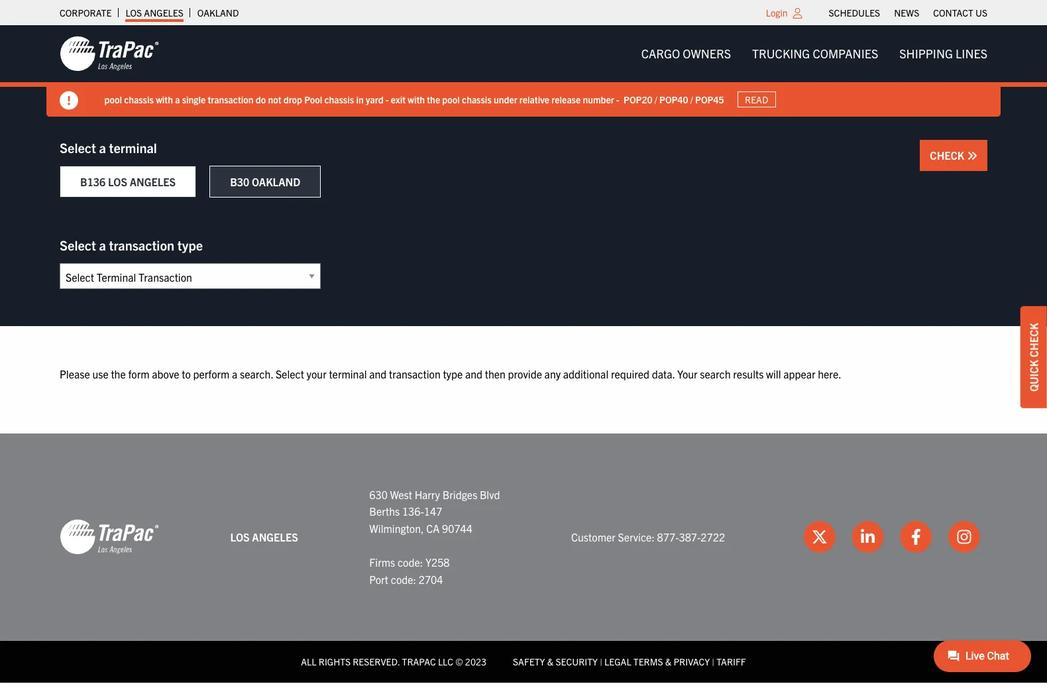 Task type: describe. For each thing, give the bounding box(es) containing it.
2 | from the left
[[712, 656, 715, 668]]

under
[[494, 93, 518, 105]]

any
[[545, 367, 561, 381]]

cargo
[[642, 46, 680, 61]]

schedules link
[[829, 3, 881, 22]]

in
[[357, 93, 364, 105]]

b136
[[80, 175, 106, 188]]

drop
[[284, 93, 303, 105]]

check inside "link"
[[1028, 323, 1041, 357]]

will
[[767, 367, 781, 381]]

cargo owners link
[[631, 40, 742, 67]]

do
[[256, 93, 266, 105]]

select a transaction type
[[60, 237, 203, 253]]

customer
[[572, 530, 616, 543]]

form
[[128, 367, 150, 381]]

1 pool from the left
[[105, 93, 122, 105]]

security
[[556, 656, 598, 668]]

2704
[[419, 573, 443, 586]]

b30 oakland
[[230, 175, 301, 188]]

safety & security link
[[513, 656, 598, 668]]

tariff link
[[717, 656, 746, 668]]

1 vertical spatial code:
[[391, 573, 416, 586]]

387-
[[679, 530, 701, 543]]

a down the b136
[[99, 237, 106, 253]]

here.
[[818, 367, 842, 381]]

check inside button
[[931, 149, 967, 162]]

additional
[[563, 367, 609, 381]]

1 with from the left
[[156, 93, 173, 105]]

los inside footer
[[230, 530, 250, 543]]

quick check link
[[1021, 306, 1048, 408]]

2 - from the left
[[617, 93, 620, 105]]

news
[[895, 7, 920, 19]]

safety
[[513, 656, 545, 668]]

your
[[678, 367, 698, 381]]

oakland link
[[197, 3, 239, 22]]

to
[[182, 367, 191, 381]]

harry
[[415, 488, 440, 501]]

check button
[[921, 140, 988, 171]]

ca
[[427, 522, 440, 535]]

number
[[583, 93, 615, 105]]

1 vertical spatial transaction
[[109, 237, 174, 253]]

1 / from the left
[[655, 93, 658, 105]]

shipping
[[900, 46, 953, 61]]

0 horizontal spatial the
[[111, 367, 126, 381]]

select for select a transaction type
[[60, 237, 96, 253]]

136-
[[402, 505, 424, 518]]

b136 los angeles
[[80, 175, 176, 188]]

corporate
[[60, 7, 112, 19]]

footer containing 630 west harry bridges blvd
[[0, 433, 1048, 683]]

©
[[456, 656, 463, 668]]

los angeles link
[[126, 3, 184, 22]]

login link
[[766, 7, 788, 19]]

exit
[[391, 93, 406, 105]]

transaction inside banner
[[208, 93, 254, 105]]

1 & from the left
[[547, 656, 554, 668]]

trucking companies link
[[742, 40, 889, 67]]

trucking companies
[[753, 46, 879, 61]]

bridges
[[443, 488, 478, 501]]

2 pool from the left
[[443, 93, 460, 105]]

contact us link
[[934, 3, 988, 22]]

privacy
[[674, 656, 710, 668]]

login
[[766, 7, 788, 19]]

quick
[[1028, 360, 1041, 392]]

a up the b136
[[99, 139, 106, 156]]

release
[[552, 93, 581, 105]]

berths
[[370, 505, 400, 518]]

firms
[[370, 556, 395, 569]]

data.
[[652, 367, 675, 381]]

a inside banner
[[175, 93, 180, 105]]

tariff
[[717, 656, 746, 668]]

menu bar containing schedules
[[822, 3, 995, 22]]

0 horizontal spatial oakland
[[197, 7, 239, 19]]

angeles inside los angeles link
[[144, 7, 184, 19]]

2023
[[465, 656, 487, 668]]

pool chassis with a single transaction  do not drop pool chassis in yard -  exit with the pool chassis under relative release number -  pop20 / pop40 / pop45
[[105, 93, 725, 105]]

1 and from the left
[[369, 367, 387, 381]]

all rights reserved. trapac llc © 2023
[[301, 656, 487, 668]]

blvd
[[480, 488, 500, 501]]

search
[[700, 367, 731, 381]]

trucking
[[753, 46, 810, 61]]

then
[[485, 367, 506, 381]]

legal
[[605, 656, 632, 668]]



Task type: locate. For each thing, give the bounding box(es) containing it.
1 vertical spatial los angeles image
[[60, 519, 159, 556]]

2 vertical spatial select
[[276, 367, 304, 381]]

los
[[126, 7, 142, 19], [108, 175, 127, 188], [230, 530, 250, 543]]

3 chassis from the left
[[463, 93, 492, 105]]

los angeles image inside banner
[[60, 35, 159, 72]]

0 vertical spatial terminal
[[109, 139, 157, 156]]

0 vertical spatial the
[[428, 93, 441, 105]]

0 vertical spatial los angeles image
[[60, 35, 159, 72]]

pool
[[305, 93, 323, 105]]

1 vertical spatial los
[[108, 175, 127, 188]]

above
[[152, 367, 179, 381]]

select left "your"
[[276, 367, 304, 381]]

relative
[[520, 93, 550, 105]]

wilmington,
[[370, 522, 424, 535]]

1 horizontal spatial type
[[443, 367, 463, 381]]

1 vertical spatial oakland
[[252, 175, 301, 188]]

0 horizontal spatial transaction
[[109, 237, 174, 253]]

147
[[424, 505, 443, 518]]

all
[[301, 656, 317, 668]]

0 vertical spatial menu bar
[[822, 3, 995, 22]]

2 vertical spatial los
[[230, 530, 250, 543]]

oakland
[[197, 7, 239, 19], [252, 175, 301, 188]]

search.
[[240, 367, 273, 381]]

& right the 'terms'
[[666, 656, 672, 668]]

select
[[60, 139, 96, 156], [60, 237, 96, 253], [276, 367, 304, 381]]

west
[[390, 488, 412, 501]]

banner containing cargo owners
[[0, 25, 1048, 117]]

1 horizontal spatial the
[[428, 93, 441, 105]]

quick check
[[1028, 323, 1041, 392]]

banner
[[0, 25, 1048, 117]]

1 - from the left
[[386, 93, 389, 105]]

light image
[[793, 8, 803, 19]]

1 horizontal spatial transaction
[[208, 93, 254, 105]]

with left single
[[156, 93, 173, 105]]

1 horizontal spatial -
[[617, 93, 620, 105]]

single
[[182, 93, 206, 105]]

& right safety
[[547, 656, 554, 668]]

pool up select a terminal in the left top of the page
[[105, 93, 122, 105]]

provide
[[508, 367, 542, 381]]

1 | from the left
[[600, 656, 603, 668]]

0 vertical spatial angeles
[[144, 7, 184, 19]]

please
[[60, 367, 90, 381]]

2 horizontal spatial transaction
[[389, 367, 441, 381]]

0 vertical spatial transaction
[[208, 93, 254, 105]]

and right "your"
[[369, 367, 387, 381]]

read
[[746, 93, 769, 105]]

0 vertical spatial type
[[178, 237, 203, 253]]

customer service: 877-387-2722
[[572, 530, 725, 543]]

1 horizontal spatial and
[[465, 367, 483, 381]]

terminal up b136 los angeles
[[109, 139, 157, 156]]

terminal
[[109, 139, 157, 156], [329, 367, 367, 381]]

1 vertical spatial the
[[111, 367, 126, 381]]

use
[[92, 367, 109, 381]]

firms code:  y258 port code:  2704
[[370, 556, 450, 586]]

safety & security | legal terms & privacy | tariff
[[513, 656, 746, 668]]

0 horizontal spatial and
[[369, 367, 387, 381]]

|
[[600, 656, 603, 668], [712, 656, 715, 668]]

terms
[[634, 656, 663, 668]]

pop40
[[660, 93, 689, 105]]

the
[[428, 93, 441, 105], [111, 367, 126, 381]]

type
[[178, 237, 203, 253], [443, 367, 463, 381]]

chassis left under
[[463, 93, 492, 105]]

corporate link
[[60, 3, 112, 22]]

angeles
[[144, 7, 184, 19], [130, 175, 176, 188], [252, 530, 298, 543]]

0 vertical spatial check
[[931, 149, 967, 162]]

2 / from the left
[[691, 93, 694, 105]]

| left 'tariff' link
[[712, 656, 715, 668]]

1 vertical spatial type
[[443, 367, 463, 381]]

0 horizontal spatial los angeles
[[126, 7, 184, 19]]

with
[[156, 93, 173, 105], [408, 93, 425, 105]]

llc
[[438, 656, 454, 668]]

results
[[734, 367, 764, 381]]

rights
[[319, 656, 351, 668]]

select down the b136
[[60, 237, 96, 253]]

menu bar containing cargo owners
[[631, 40, 999, 67]]

0 horizontal spatial pool
[[105, 93, 122, 105]]

1 horizontal spatial |
[[712, 656, 715, 668]]

solid image inside check button
[[967, 151, 978, 161]]

1 vertical spatial los angeles
[[230, 530, 298, 543]]

los angeles
[[126, 7, 184, 19], [230, 530, 298, 543]]

los angeles image
[[60, 35, 159, 72], [60, 519, 159, 556]]

menu bar
[[822, 3, 995, 22], [631, 40, 999, 67]]

1 horizontal spatial pool
[[443, 93, 460, 105]]

the inside banner
[[428, 93, 441, 105]]

0 horizontal spatial terminal
[[109, 139, 157, 156]]

630 west harry bridges blvd berths 136-147 wilmington, ca 90744
[[370, 488, 500, 535]]

0 vertical spatial los
[[126, 7, 142, 19]]

-
[[386, 93, 389, 105], [617, 93, 620, 105]]

2 & from the left
[[666, 656, 672, 668]]

yard
[[366, 93, 384, 105]]

1 vertical spatial check
[[1028, 323, 1041, 357]]

contact us
[[934, 7, 988, 19]]

y258
[[426, 556, 450, 569]]

oakland right b30
[[252, 175, 301, 188]]

1 horizontal spatial los angeles
[[230, 530, 298, 543]]

- right number
[[617, 93, 620, 105]]

the right exit
[[428, 93, 441, 105]]

0 vertical spatial los angeles
[[126, 7, 184, 19]]

/ left pop45
[[691, 93, 694, 105]]

2 and from the left
[[465, 367, 483, 381]]

b30
[[230, 175, 249, 188]]

1 chassis from the left
[[124, 93, 154, 105]]

us
[[976, 7, 988, 19]]

2 chassis from the left
[[325, 93, 355, 105]]

footer
[[0, 433, 1048, 683]]

1 horizontal spatial terminal
[[329, 367, 367, 381]]

shipping lines
[[900, 46, 988, 61]]

| left legal
[[600, 656, 603, 668]]

0 horizontal spatial -
[[386, 93, 389, 105]]

service:
[[618, 530, 655, 543]]

1 horizontal spatial solid image
[[967, 151, 978, 161]]

code: up 2704
[[398, 556, 423, 569]]

pool right exit
[[443, 93, 460, 105]]

2 with from the left
[[408, 93, 425, 105]]

2 los angeles image from the top
[[60, 519, 159, 556]]

2722
[[701, 530, 725, 543]]

solid image
[[60, 92, 78, 110], [967, 151, 978, 161]]

2 vertical spatial angeles
[[252, 530, 298, 543]]

menu bar down light icon
[[631, 40, 999, 67]]

a left single
[[175, 93, 180, 105]]

los inside los angeles link
[[126, 7, 142, 19]]

required
[[611, 367, 650, 381]]

with right exit
[[408, 93, 425, 105]]

transaction
[[208, 93, 254, 105], [109, 237, 174, 253], [389, 367, 441, 381]]

read link
[[738, 91, 777, 108]]

0 horizontal spatial |
[[600, 656, 603, 668]]

trapac
[[402, 656, 436, 668]]

1 horizontal spatial &
[[666, 656, 672, 668]]

1 vertical spatial menu bar
[[631, 40, 999, 67]]

/ left pop40
[[655, 93, 658, 105]]

0 horizontal spatial &
[[547, 656, 554, 668]]

0 horizontal spatial /
[[655, 93, 658, 105]]

a left search. on the bottom left
[[232, 367, 238, 381]]

lines
[[956, 46, 988, 61]]

2 vertical spatial transaction
[[389, 367, 441, 381]]

0 vertical spatial select
[[60, 139, 96, 156]]

menu bar up shipping
[[822, 3, 995, 22]]

chassis
[[124, 93, 154, 105], [325, 93, 355, 105], [463, 93, 492, 105]]

0 horizontal spatial check
[[931, 149, 967, 162]]

0 horizontal spatial chassis
[[124, 93, 154, 105]]

and
[[369, 367, 387, 381], [465, 367, 483, 381]]

1 horizontal spatial chassis
[[325, 93, 355, 105]]

0 horizontal spatial with
[[156, 93, 173, 105]]

schedules
[[829, 7, 881, 19]]

owners
[[683, 46, 731, 61]]

perform
[[193, 367, 230, 381]]

terminal right "your"
[[329, 367, 367, 381]]

legal terms & privacy link
[[605, 656, 710, 668]]

contact
[[934, 7, 974, 19]]

1 vertical spatial select
[[60, 237, 96, 253]]

please use the form above to perform a search. select your terminal and transaction type and then provide any additional required data. your search results will appear here.
[[60, 367, 842, 381]]

0 vertical spatial code:
[[398, 556, 423, 569]]

reserved.
[[353, 656, 400, 668]]

not
[[268, 93, 282, 105]]

1 vertical spatial solid image
[[967, 151, 978, 161]]

90744
[[442, 522, 473, 535]]

port
[[370, 573, 389, 586]]

check
[[931, 149, 967, 162], [1028, 323, 1041, 357]]

code: right port
[[391, 573, 416, 586]]

pop20
[[624, 93, 653, 105]]

2 horizontal spatial chassis
[[463, 93, 492, 105]]

select for select a terminal
[[60, 139, 96, 156]]

1 horizontal spatial oakland
[[252, 175, 301, 188]]

1 horizontal spatial with
[[408, 93, 425, 105]]

0 horizontal spatial solid image
[[60, 92, 78, 110]]

/
[[655, 93, 658, 105], [691, 93, 694, 105]]

the right use
[[111, 367, 126, 381]]

shipping lines link
[[889, 40, 999, 67]]

630
[[370, 488, 388, 501]]

1 vertical spatial angeles
[[130, 175, 176, 188]]

news link
[[895, 3, 920, 22]]

- left exit
[[386, 93, 389, 105]]

and left then
[[465, 367, 483, 381]]

0 vertical spatial solid image
[[60, 92, 78, 110]]

oakland right los angeles link
[[197, 7, 239, 19]]

1 horizontal spatial /
[[691, 93, 694, 105]]

1 horizontal spatial check
[[1028, 323, 1041, 357]]

chassis left single
[[124, 93, 154, 105]]

0 horizontal spatial type
[[178, 237, 203, 253]]

chassis left in
[[325, 93, 355, 105]]

&
[[547, 656, 554, 668], [666, 656, 672, 668]]

0 vertical spatial oakland
[[197, 7, 239, 19]]

1 vertical spatial terminal
[[329, 367, 367, 381]]

1 los angeles image from the top
[[60, 35, 159, 72]]

select up the b136
[[60, 139, 96, 156]]



Task type: vqa. For each thing, say whether or not it's contained in the screenshot.
the bottommost Angeles
yes



